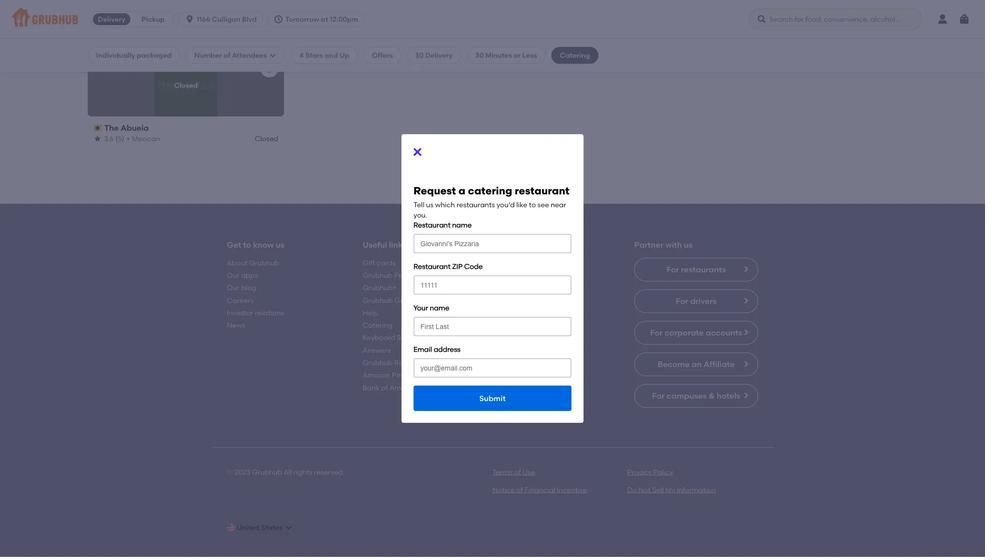 Task type: vqa. For each thing, say whether or not it's contained in the screenshot.
right MACA
no



Task type: locate. For each thing, give the bounding box(es) containing it.
• breakfast
[[126, 23, 163, 31]]

0 vertical spatial to
[[529, 201, 536, 209]]

or
[[514, 51, 521, 60]]

noon o kabob closed
[[718, 12, 892, 31]]

1 star icon image from the top
[[94, 23, 102, 31]]

name
[[453, 221, 472, 229], [430, 304, 450, 312]]

catering up you'd
[[468, 185, 513, 198]]

restaurants down suggest a new catering restaurant for grubhub
[[457, 201, 495, 209]]

(5)
[[115, 23, 124, 31], [115, 135, 124, 143]]

of for number
[[224, 51, 231, 60]]

1 horizontal spatial name
[[453, 221, 472, 229]]

grubhub guarantee link
[[363, 296, 431, 305]]

noon
[[718, 12, 739, 21]]

svg image inside 1166 culligan blvd button
[[185, 14, 195, 24]]

0 vertical spatial delivery
[[98, 15, 125, 23]]

1 our from the top
[[227, 271, 240, 280]]

blvd
[[242, 15, 257, 23]]

1 horizontal spatial us
[[426, 201, 434, 209]]

1 vertical spatial delivery
[[426, 51, 453, 60]]

us
[[426, 201, 434, 209], [276, 240, 285, 250], [684, 240, 693, 250]]

less
[[523, 51, 538, 60]]

1 horizontal spatial a
[[459, 185, 466, 198]]

about
[[227, 259, 248, 267]]

• for the
[[127, 135, 130, 143]]

restaurant for restaurant zip code
[[414, 263, 451, 271]]

subscription pass image inside arguello catering link
[[94, 13, 102, 20]]

restaurant name
[[414, 221, 472, 229]]

0 vertical spatial restaurant
[[414, 221, 451, 229]]

suggest
[[414, 191, 441, 199]]

for for for drivers
[[676, 297, 689, 306]]

us right know
[[276, 240, 285, 250]]

a inside suggest a new catering restaurant for grubhub button
[[443, 191, 447, 199]]

0 horizontal spatial a
[[443, 191, 447, 199]]

news link
[[227, 321, 245, 330]]

of inside gift cards grubhub perks grubhub+ grubhub guarantee help catering keyboard shortcuts answers grubhub rewards amazon prime deal bank of america
[[382, 384, 388, 392]]

us down suggest
[[426, 201, 434, 209]]

policy
[[654, 468, 674, 477]]

of right number
[[224, 51, 231, 60]]

shortcuts
[[397, 334, 429, 342]]

name right the your
[[430, 304, 450, 312]]

2 vertical spatial catering
[[363, 321, 393, 330]]

see
[[538, 201, 550, 209]]

do
[[628, 486, 637, 495]]

(5) for arguello
[[115, 23, 124, 31]]

of
[[224, 51, 231, 60], [382, 384, 388, 392], [515, 468, 521, 477], [517, 486, 523, 495]]

1 vertical spatial our
[[227, 284, 240, 292]]

1 vertical spatial restaurant
[[414, 263, 451, 271]]

restaurant for restaurant name
[[414, 221, 451, 229]]

grubhub rewards link
[[363, 359, 424, 367]]

gift cards link
[[363, 259, 396, 267]]

star icon image
[[94, 23, 102, 31], [94, 135, 102, 143]]

0 horizontal spatial catering
[[139, 12, 174, 21]]

financial
[[525, 486, 556, 495]]

0 vertical spatial star icon image
[[94, 23, 102, 31]]

0 vertical spatial our
[[227, 271, 240, 280]]

for left campuses
[[653, 392, 665, 401]]

a right request
[[459, 185, 466, 198]]

4 stars and up
[[300, 51, 350, 60]]

our
[[227, 271, 240, 280], [227, 284, 240, 292]]

us right with
[[684, 240, 693, 250]]

2 star icon image from the top
[[94, 135, 102, 143]]

1 vertical spatial catering
[[560, 51, 591, 60]]

1 vertical spatial •
[[127, 135, 130, 143]]

• down the arguello
[[126, 23, 129, 31]]

1 horizontal spatial svg image
[[758, 14, 767, 24]]

noon o kabob link
[[707, 11, 892, 22]]

subscription pass image
[[94, 13, 102, 20], [298, 13, 307, 20], [94, 125, 102, 132]]

1 horizontal spatial restaurants
[[682, 265, 726, 275]]

o
[[741, 12, 748, 21]]

catering right new
[[465, 191, 493, 199]]

restaurant inside suggest a new catering restaurant for grubhub button
[[495, 191, 530, 199]]

Your name text field
[[414, 317, 572, 337]]

your name
[[414, 304, 450, 312]]

1 vertical spatial name
[[430, 304, 450, 312]]

of left the use
[[515, 468, 521, 477]]

2023
[[235, 468, 251, 477]]

name down the 'which'
[[453, 221, 472, 229]]

svg image
[[959, 13, 971, 25], [185, 14, 195, 24], [269, 51, 277, 59], [412, 146, 424, 158], [285, 524, 293, 532]]

1 svg image from the left
[[274, 14, 284, 24]]

0 vertical spatial restaurants
[[457, 201, 495, 209]]

our up careers link
[[227, 284, 240, 292]]

get
[[227, 240, 241, 250]]

restaurant up see
[[515, 185, 570, 198]]

at
[[321, 15, 328, 23]]

svg image inside tomorrow at 12:00pm button
[[274, 14, 284, 24]]

tomorrow at 12:00pm button
[[267, 11, 369, 27]]

terms
[[493, 468, 513, 477]]

help
[[363, 309, 379, 317]]

3.7 (5)
[[104, 23, 124, 31]]

our down about
[[227, 271, 240, 280]]

subscription pass image inside sajj mediterranean link
[[298, 13, 307, 20]]

for down with
[[667, 265, 680, 275]]

0 horizontal spatial name
[[430, 304, 450, 312]]

grubhub inside about grubhub our apps our blog careers investor relations news
[[249, 259, 279, 267]]

grubhub+
[[363, 284, 397, 292]]

catering
[[139, 12, 174, 21], [560, 51, 591, 60], [363, 321, 393, 330]]

of right bank
[[382, 384, 388, 392]]

for for for campuses & hotels
[[653, 392, 665, 401]]

restaurant up you'd
[[495, 191, 530, 199]]

restaurants inside "for restaurants" link
[[682, 265, 726, 275]]

grubhub left all
[[252, 468, 282, 477]]

restaurant left 'zip'
[[414, 263, 451, 271]]

to right get
[[243, 240, 251, 250]]

1 vertical spatial star icon image
[[94, 135, 102, 143]]

(5) down the arguello
[[115, 23, 124, 31]]

0 horizontal spatial to
[[243, 240, 251, 250]]

subscription pass image for the abuela
[[94, 125, 102, 132]]

sajj mediterranean link
[[298, 11, 483, 22]]

0 horizontal spatial svg image
[[274, 14, 284, 24]]

1 vertical spatial restaurants
[[682, 265, 726, 275]]

subscription pass image for sajj mediterranean
[[298, 13, 307, 20]]

zip
[[453, 263, 463, 271]]

notice
[[493, 486, 515, 495]]

states
[[261, 524, 283, 532]]

2 restaurant from the top
[[414, 263, 451, 271]]

(5) right the 3.6
[[115, 135, 124, 143]]

catering up the keyboard
[[363, 321, 393, 330]]

1166 culligan blvd button
[[178, 11, 267, 27]]

0 vertical spatial •
[[126, 23, 129, 31]]

delivery
[[98, 15, 125, 23], [426, 51, 453, 60]]

guarantee
[[395, 296, 431, 305]]

grubhub up the near
[[542, 191, 572, 199]]

privacy
[[628, 468, 652, 477]]

for left corporate
[[651, 328, 663, 338]]

of for terms
[[515, 468, 521, 477]]

our blog link
[[227, 284, 256, 292]]

restaurant down 'you.'
[[414, 221, 451, 229]]

language select image
[[227, 524, 235, 532]]

apps
[[241, 271, 258, 280]]

0 vertical spatial (5)
[[115, 23, 124, 31]]

a for request
[[459, 185, 466, 198]]

svg image right o in the top of the page
[[758, 14, 767, 24]]

3.6
[[104, 135, 114, 143]]

sajj mediterranean
[[309, 12, 383, 21]]

star icon image left 3.7
[[94, 23, 102, 31]]

about grubhub our apps our blog careers investor relations news
[[227, 259, 284, 330]]

1166 culligan blvd
[[197, 15, 257, 23]]

keyboard shortcuts link
[[363, 334, 429, 342]]

svg image inside united states "button"
[[285, 524, 293, 532]]

rights
[[294, 468, 313, 477]]

deal
[[413, 371, 429, 380]]

grubhub down answers link
[[363, 359, 393, 367]]

0 horizontal spatial restaurants
[[457, 201, 495, 209]]

subscription pass image left the
[[94, 125, 102, 132]]

svg image left tomorrow
[[274, 14, 284, 24]]

1 horizontal spatial to
[[529, 201, 536, 209]]

subscription pass image left the arguello
[[94, 13, 102, 20]]

tomorrow
[[286, 15, 319, 23]]

arguello catering
[[104, 12, 174, 21]]

grubhub down know
[[249, 259, 279, 267]]

subscription pass image inside the abuela link
[[94, 125, 102, 132]]

campuses
[[667, 392, 707, 401]]

us inside request a catering restaurant tell us which restaurants you'd like to see near you.
[[426, 201, 434, 209]]

• down the abuela
[[127, 135, 130, 143]]

0 horizontal spatial delivery
[[98, 15, 125, 23]]

the
[[104, 123, 119, 133]]

for drivers link
[[635, 290, 759, 313]]

• for arguello
[[126, 23, 129, 31]]

for corporate accounts link
[[635, 321, 759, 345]]

catering right less
[[560, 51, 591, 60]]

•
[[126, 23, 129, 31], [127, 135, 130, 143]]

a inside request a catering restaurant tell us which restaurants you'd like to see near you.
[[459, 185, 466, 198]]

email
[[414, 345, 432, 354]]

main content
[[0, 0, 986, 558]]

our apps link
[[227, 271, 258, 280]]

submit
[[480, 394, 506, 403]]

catering up the breakfast at the top of the page
[[139, 12, 174, 21]]

of right notice
[[517, 486, 523, 495]]

for left drivers
[[676, 297, 689, 306]]

of for notice
[[517, 486, 523, 495]]

star icon image for arguello
[[94, 23, 102, 31]]

1 vertical spatial (5)
[[115, 135, 124, 143]]

prime
[[392, 371, 412, 380]]

for inside "link"
[[651, 328, 663, 338]]

get to know us
[[227, 240, 285, 250]]

keyboard
[[363, 334, 395, 342]]

&
[[709, 392, 715, 401]]

restaurant zip code
[[414, 263, 483, 271]]

2 horizontal spatial catering
[[560, 51, 591, 60]]

0 horizontal spatial us
[[276, 240, 285, 250]]

grubhub
[[542, 191, 572, 199], [249, 259, 279, 267], [363, 271, 393, 280], [363, 296, 393, 305], [363, 359, 393, 367], [252, 468, 282, 477]]

to down for on the right of the page
[[529, 201, 536, 209]]

0 vertical spatial name
[[453, 221, 472, 229]]

svg image
[[274, 14, 284, 24], [758, 14, 767, 24]]

restaurants up drivers
[[682, 265, 726, 275]]

star icon image left the 3.6
[[94, 135, 102, 143]]

subscription pass image left the sajj
[[298, 13, 307, 20]]

1 restaurant from the top
[[414, 221, 451, 229]]

1 horizontal spatial catering
[[363, 321, 393, 330]]

delivery button
[[91, 11, 132, 27]]

a up the 'which'
[[443, 191, 447, 199]]

perks
[[395, 271, 412, 280]]

a
[[459, 185, 466, 198], [443, 191, 447, 199]]

for
[[531, 191, 540, 199]]

restaurants inside request a catering restaurant tell us which restaurants you'd like to see near you.
[[457, 201, 495, 209]]

suggest a new catering restaurant for grubhub
[[414, 191, 572, 199]]



Task type: describe. For each thing, give the bounding box(es) containing it.
0 vertical spatial catering
[[139, 12, 174, 21]]

relations
[[255, 309, 284, 317]]

amazon
[[363, 371, 391, 380]]

tell
[[414, 201, 425, 209]]

Restaurant ZIP Code telephone field
[[414, 276, 572, 295]]

packaged
[[137, 51, 172, 60]]

become an affiliate link
[[635, 353, 759, 377]]

grubhub down gift cards link
[[363, 271, 393, 280]]

individually packaged
[[96, 51, 172, 60]]

not
[[639, 486, 651, 495]]

information
[[677, 486, 717, 495]]

arguello
[[104, 12, 137, 21]]

america
[[390, 384, 419, 392]]

twitter
[[499, 271, 522, 280]]

kabob
[[750, 12, 776, 21]]

grubhub inside button
[[542, 191, 572, 199]]

2 horizontal spatial us
[[684, 240, 693, 250]]

catering link
[[363, 321, 393, 330]]

privacy policy link
[[628, 468, 674, 477]]

about grubhub link
[[227, 259, 279, 267]]

affiliate
[[704, 360, 735, 370]]

2 svg image from the left
[[758, 14, 767, 24]]

for for for corporate accounts
[[651, 328, 663, 338]]

offers
[[372, 51, 393, 60]]

request a catering restaurant tell us which restaurants you'd like to see near you.
[[414, 185, 570, 219]]

grubhub perks link
[[363, 271, 412, 280]]

become
[[658, 360, 690, 370]]

request
[[414, 185, 456, 198]]

main content containing arguello catering
[[0, 0, 986, 558]]

suggest a new catering restaurant for grubhub button
[[409, 186, 577, 204]]

with
[[666, 240, 683, 250]]

1 vertical spatial to
[[243, 240, 251, 250]]

catering inside gift cards grubhub perks grubhub+ grubhub guarantee help catering keyboard shortcuts answers grubhub rewards amazon prime deal bank of america
[[363, 321, 393, 330]]

star icon image for the
[[94, 135, 102, 143]]

rewards
[[395, 359, 424, 367]]

©
[[227, 468, 233, 477]]

answers link
[[363, 346, 391, 355]]

amazon prime deal link
[[363, 371, 429, 380]]

grubhub down grubhub+
[[363, 296, 393, 305]]

attendees
[[232, 51, 267, 60]]

a for suggest
[[443, 191, 447, 199]]

individually
[[96, 51, 135, 60]]

drivers
[[691, 297, 717, 306]]

name for restaurant name
[[453, 221, 472, 229]]

and
[[325, 51, 338, 60]]

number
[[194, 51, 222, 60]]

address
[[434, 345, 461, 354]]

careers link
[[227, 296, 254, 305]]

arguello catering link
[[94, 11, 278, 22]]

pickup
[[142, 15, 165, 23]]

3.6 (5)
[[104, 135, 124, 143]]

catering inside button
[[465, 191, 493, 199]]

news
[[227, 321, 245, 330]]

twitter link
[[499, 271, 522, 280]]

the abuela logo image
[[155, 54, 217, 117]]

reserved.
[[314, 468, 345, 477]]

email address
[[414, 345, 461, 354]]

which
[[436, 201, 455, 209]]

sajj
[[309, 12, 323, 21]]

mediterranean
[[325, 12, 383, 21]]

main navigation navigation
[[0, 0, 986, 39]]

corporate
[[665, 328, 704, 338]]

partner with us
[[635, 240, 693, 250]]

you'd
[[497, 201, 515, 209]]

become an affiliate
[[658, 360, 735, 370]]

Email address email field
[[414, 359, 572, 378]]

submit link
[[414, 386, 572, 412]]

do not sell my information link
[[628, 486, 717, 495]]

• mexican
[[127, 135, 160, 143]]

bank of america link
[[363, 384, 419, 392]]

4
[[300, 51, 304, 60]]

united states button
[[227, 519, 293, 537]]

© 2023 grubhub all rights reserved.
[[227, 468, 345, 477]]

1166
[[197, 15, 210, 23]]

gift
[[363, 259, 375, 267]]

minutes
[[486, 51, 512, 60]]

united
[[237, 524, 260, 532]]

hotels
[[717, 392, 741, 401]]

closed inside 'noon o kabob closed'
[[869, 23, 892, 31]]

the abuela link
[[94, 123, 278, 134]]

Restaurant name text field
[[414, 234, 572, 254]]

delivery inside button
[[98, 15, 125, 23]]

useful
[[363, 240, 387, 250]]

links
[[389, 240, 407, 250]]

restaurant inside request a catering restaurant tell us which restaurants you'd like to see near you.
[[515, 185, 570, 198]]

stars
[[306, 51, 323, 60]]

2 our from the top
[[227, 284, 240, 292]]

(5) for the
[[115, 135, 124, 143]]

chicken
[[298, 23, 326, 31]]

name for your name
[[430, 304, 450, 312]]

notice of financial incentive
[[493, 486, 588, 495]]

terms of use link
[[493, 468, 536, 477]]

united states
[[237, 524, 283, 532]]

for for for restaurants
[[667, 265, 680, 275]]

subscription pass image for arguello catering
[[94, 13, 102, 20]]

1 horizontal spatial delivery
[[426, 51, 453, 60]]

code
[[465, 263, 483, 271]]

abuela
[[121, 123, 149, 133]]

for restaurants link
[[635, 258, 759, 282]]

bank
[[363, 384, 380, 392]]

catering inside request a catering restaurant tell us which restaurants you'd like to see near you.
[[468, 185, 513, 198]]

to inside request a catering restaurant tell us which restaurants you'd like to see near you.
[[529, 201, 536, 209]]

your
[[414, 304, 429, 312]]

privacy policy
[[628, 468, 674, 477]]

use
[[523, 468, 536, 477]]

partner
[[635, 240, 664, 250]]

save this restaurant image
[[264, 63, 276, 75]]

know
[[253, 240, 274, 250]]



